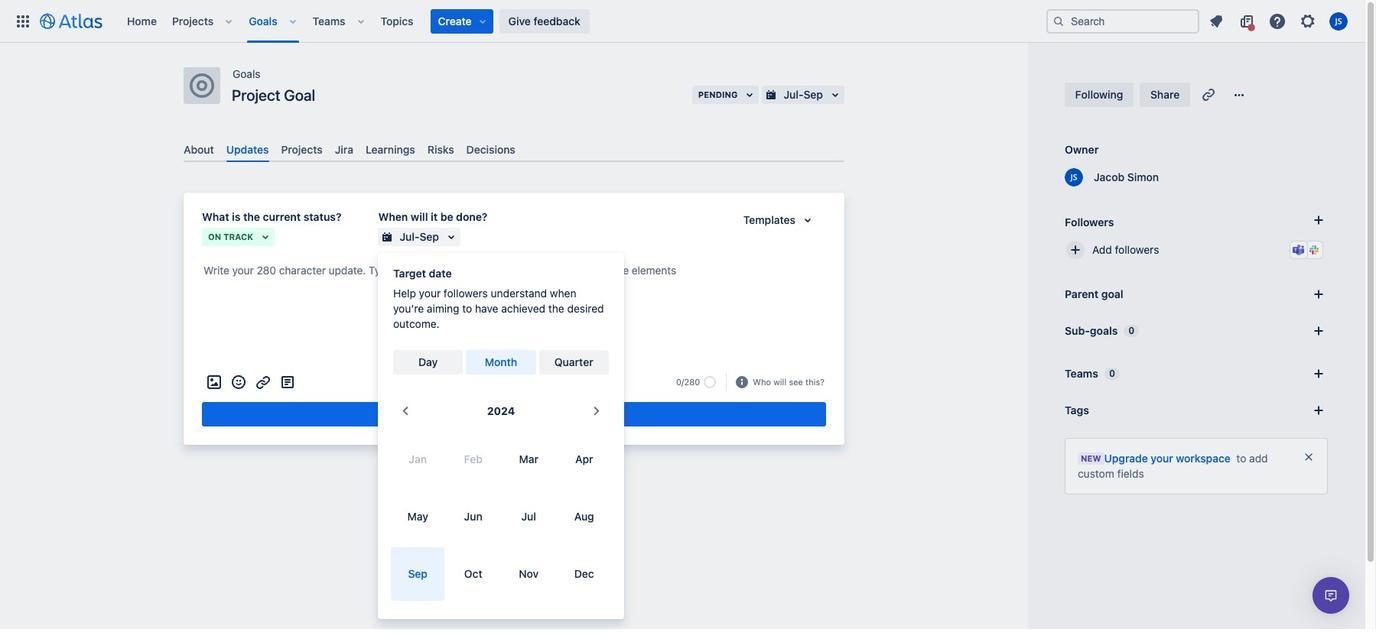 Task type: vqa. For each thing, say whether or not it's contained in the screenshot.
Switch to... image
no



Task type: locate. For each thing, give the bounding box(es) containing it.
goals link up goals project goal
[[244, 9, 282, 33]]

1 vertical spatial goals link
[[233, 65, 261, 83]]

2024
[[487, 405, 515, 418]]

templates button
[[734, 211, 826, 230]]

jul button
[[502, 490, 555, 544]]

goals
[[249, 14, 277, 27], [233, 67, 261, 80]]

workspace
[[1176, 452, 1231, 465]]

followers up have
[[444, 287, 488, 300]]

jira
[[335, 143, 354, 156]]

Main content area, start typing to enter text. text field
[[202, 262, 826, 286]]

jul-
[[400, 230, 420, 243]]

1 vertical spatial your
[[1151, 452, 1173, 465]]

will
[[411, 211, 428, 224], [774, 377, 787, 387]]

teams
[[313, 14, 345, 27], [1065, 367, 1099, 380]]

tab list
[[177, 137, 851, 162]]

your
[[419, 287, 441, 300], [1151, 452, 1173, 465]]

aug button
[[558, 490, 611, 544]]

0 vertical spatial sep
[[420, 230, 439, 243]]

who
[[753, 377, 771, 387]]

0 horizontal spatial projects
[[172, 14, 214, 27]]

owner
[[1065, 143, 1099, 156]]

sep down "when will it be done?"
[[420, 230, 439, 243]]

0 down goals
[[1109, 368, 1115, 379]]

search image
[[1053, 15, 1065, 27]]

0 for sub-goals
[[1129, 325, 1135, 337]]

1 vertical spatial the
[[548, 302, 564, 315]]

1 horizontal spatial 0
[[1129, 325, 1135, 337]]

add
[[1093, 243, 1112, 256]]

on
[[208, 232, 221, 242]]

quarter button
[[539, 350, 609, 375]]

goals inside goals project goal
[[233, 67, 261, 80]]

0 horizontal spatial the
[[243, 211, 260, 224]]

0 horizontal spatial will
[[411, 211, 428, 224]]

goal
[[284, 86, 315, 104]]

0 horizontal spatial your
[[419, 287, 441, 300]]

goal
[[1102, 288, 1124, 301]]

goals project goal
[[232, 67, 315, 104]]

banner containing home
[[0, 0, 1365, 43]]

decisions
[[466, 143, 516, 156]]

will left see
[[774, 377, 787, 387]]

will inside popup button
[[774, 377, 787, 387]]

to add custom fields
[[1078, 452, 1268, 480]]

jul-sep
[[400, 230, 439, 243]]

sep inside button
[[408, 568, 428, 581]]

help image
[[1268, 12, 1287, 30]]

1 vertical spatial followers
[[444, 287, 488, 300]]

0 vertical spatial your
[[419, 287, 441, 300]]

followers right add
[[1115, 243, 1159, 256]]

0 vertical spatial followers
[[1115, 243, 1159, 256]]

your right upgrade
[[1151, 452, 1173, 465]]

apr
[[575, 453, 593, 466]]

slack logo showing nan channels are connected to this goal image
[[1308, 244, 1321, 256]]

1 horizontal spatial will
[[774, 377, 787, 387]]

post
[[503, 408, 525, 421]]

1 vertical spatial goals
[[233, 67, 261, 80]]

goals link up project
[[233, 65, 261, 83]]

give feedback
[[508, 14, 581, 27]]

your up aiming
[[419, 287, 441, 300]]

projects inside projects link
[[172, 14, 214, 27]]

1 vertical spatial projects
[[281, 143, 323, 156]]

1 horizontal spatial followers
[[1115, 243, 1159, 256]]

1 vertical spatial will
[[774, 377, 787, 387]]

upgrade
[[1104, 452, 1148, 465]]

insert link image
[[254, 373, 272, 392]]

to inside to add custom fields
[[1237, 452, 1247, 465]]

updates
[[226, 143, 269, 156]]

sub-
[[1065, 324, 1090, 337]]

followers inside target date help your followers understand when you're aiming to have achieved the desired outcome.
[[444, 287, 488, 300]]

jul
[[521, 510, 536, 523]]

teams left topics
[[313, 14, 345, 27]]

jun
[[464, 510, 483, 523]]

will left it
[[411, 211, 428, 224]]

1 vertical spatial sep
[[408, 568, 428, 581]]

banner
[[0, 0, 1365, 43]]

0 vertical spatial 0
[[1129, 325, 1135, 337]]

the right is
[[243, 211, 260, 224]]

add followers
[[1093, 243, 1159, 256]]

open intercom messenger image
[[1322, 587, 1340, 605]]

to
[[462, 302, 472, 315], [1237, 452, 1247, 465]]

projects
[[172, 14, 214, 27], [281, 143, 323, 156]]

on track
[[208, 232, 253, 242]]

quarter
[[555, 356, 593, 369]]

1 horizontal spatial projects
[[281, 143, 323, 156]]

0 horizontal spatial 0
[[1109, 368, 1115, 379]]

0
[[1129, 325, 1135, 337], [1109, 368, 1115, 379]]

when
[[550, 287, 576, 300]]

projects right "home"
[[172, 14, 214, 27]]

1 horizontal spatial your
[[1151, 452, 1173, 465]]

0 right goals
[[1129, 325, 1135, 337]]

help
[[393, 287, 416, 300]]

0 horizontal spatial followers
[[444, 287, 488, 300]]

add files, videos, or images image
[[205, 373, 223, 392]]

0 horizontal spatial to
[[462, 302, 472, 315]]

1 vertical spatial 0
[[1109, 368, 1115, 379]]

goals link
[[244, 9, 282, 33], [233, 65, 261, 83]]

jul-sep button
[[378, 228, 461, 246]]

month
[[485, 356, 517, 369]]

will for who
[[774, 377, 787, 387]]

0 vertical spatial the
[[243, 211, 260, 224]]

the down when
[[548, 302, 564, 315]]

close banner image
[[1303, 451, 1315, 464]]

0 vertical spatial teams
[[313, 14, 345, 27]]

1 horizontal spatial the
[[548, 302, 564, 315]]

teams up tags
[[1065, 367, 1099, 380]]

0 vertical spatial projects
[[172, 14, 214, 27]]

1 horizontal spatial to
[[1237, 452, 1247, 465]]

0 vertical spatial to
[[462, 302, 472, 315]]

goals inside top element
[[249, 14, 277, 27]]

projects left jira
[[281, 143, 323, 156]]

0 vertical spatial will
[[411, 211, 428, 224]]

goals up project
[[233, 67, 261, 80]]

0 vertical spatial goals
[[249, 14, 277, 27]]

0 horizontal spatial teams
[[313, 14, 345, 27]]

mar button
[[502, 433, 555, 487]]

followers
[[1115, 243, 1159, 256], [444, 287, 488, 300]]

to left have
[[462, 302, 472, 315]]

be
[[440, 211, 453, 224]]

goals up goals project goal
[[249, 14, 277, 27]]

1 vertical spatial teams
[[1065, 367, 1099, 380]]

1 horizontal spatial teams
[[1065, 367, 1099, 380]]

sep left oct
[[408, 568, 428, 581]]

see previous year image
[[396, 402, 415, 421]]

1 vertical spatial to
[[1237, 452, 1247, 465]]

to left add
[[1237, 452, 1247, 465]]



Task type: describe. For each thing, give the bounding box(es) containing it.
following
[[1075, 88, 1123, 101]]

new upgrade your workspace
[[1081, 452, 1231, 465]]

done?
[[456, 211, 488, 224]]

followers inside "button"
[[1115, 243, 1159, 256]]

tab list containing about
[[177, 137, 851, 162]]

dec button
[[558, 548, 611, 601]]

apr button
[[558, 433, 611, 487]]

mar
[[519, 453, 539, 466]]

nov button
[[502, 548, 555, 601]]

parent goal
[[1065, 288, 1124, 301]]

learnings
[[366, 143, 415, 156]]

day button
[[393, 350, 463, 375]]

home link
[[122, 9, 161, 33]]

day
[[418, 356, 438, 369]]

project
[[232, 86, 280, 104]]

target date help your followers understand when you're aiming to have achieved the desired outcome.
[[393, 267, 604, 331]]

date
[[429, 267, 452, 280]]

top element
[[9, 0, 1047, 42]]

about
[[184, 143, 214, 156]]

0 vertical spatial goals link
[[244, 9, 282, 33]]

what
[[202, 211, 229, 224]]

share button
[[1140, 83, 1191, 107]]

may button
[[391, 490, 445, 544]]

see
[[789, 377, 803, 387]]

jun button
[[447, 490, 500, 544]]

goals for goals
[[249, 14, 277, 27]]

topics
[[381, 14, 414, 27]]

oct button
[[447, 548, 500, 601]]

status?
[[304, 211, 342, 224]]

desired
[[567, 302, 604, 315]]

to inside target date help your followers understand when you're aiming to have achieved the desired outcome.
[[462, 302, 472, 315]]

goal icon image
[[190, 73, 214, 98]]

parent
[[1065, 288, 1099, 301]]

nov
[[519, 568, 539, 581]]

understand
[[491, 287, 547, 300]]

current
[[263, 211, 301, 224]]

msteams logo showing  channels are connected to this goal image
[[1293, 244, 1305, 256]]

teams inside top element
[[313, 14, 345, 27]]

may
[[407, 510, 428, 523]]

insert emoji image
[[230, 373, 248, 392]]

oct
[[464, 568, 482, 581]]

see next year image
[[588, 402, 606, 421]]

who will see this? button
[[751, 375, 826, 390]]

you're
[[393, 302, 424, 315]]

following button
[[1065, 83, 1134, 107]]

when
[[378, 211, 408, 224]]

sep inside popup button
[[420, 230, 439, 243]]

the inside target date help your followers understand when you're aiming to have achieved the desired outcome.
[[548, 302, 564, 315]]

sep button
[[391, 548, 445, 601]]

aug
[[574, 510, 594, 523]]

topics link
[[376, 9, 418, 33]]

share
[[1151, 88, 1180, 101]]

0 for teams
[[1109, 368, 1115, 379]]

your inside target date help your followers understand when you're aiming to have achieved the desired outcome.
[[419, 287, 441, 300]]

give
[[508, 14, 531, 27]]

post button
[[202, 403, 826, 427]]

add followers button
[[1059, 233, 1334, 267]]

add a follower image
[[1310, 211, 1328, 230]]

custom
[[1078, 467, 1115, 480]]

feedback
[[534, 14, 581, 27]]

0/280
[[676, 377, 700, 387]]

teams link
[[308, 9, 350, 33]]

outcome.
[[393, 318, 440, 331]]

Search field
[[1047, 9, 1200, 33]]

when will it be done?
[[378, 211, 488, 224]]

this?
[[806, 377, 825, 387]]

dec
[[574, 568, 594, 581]]

templates
[[744, 214, 796, 227]]

what is the current status?
[[202, 211, 342, 224]]

tags
[[1065, 404, 1089, 417]]

give feedback button
[[499, 9, 590, 33]]

is
[[232, 211, 241, 224]]

who will see this?
[[753, 377, 825, 387]]

add follower image
[[1067, 241, 1085, 259]]

month button
[[466, 350, 536, 375]]

achieved
[[501, 302, 546, 315]]

target
[[393, 267, 426, 280]]

sub-goals
[[1065, 324, 1118, 337]]

add
[[1249, 452, 1268, 465]]

home
[[127, 14, 157, 27]]

followers
[[1065, 215, 1114, 228]]

will for when
[[411, 211, 428, 224]]

new
[[1081, 454, 1101, 464]]

risks
[[428, 143, 454, 156]]

projects link
[[168, 9, 218, 33]]

aiming
[[427, 302, 459, 315]]

fields
[[1117, 467, 1144, 480]]

goals for goals project goal
[[233, 67, 261, 80]]

on track button
[[202, 228, 275, 246]]

it
[[431, 211, 438, 224]]



